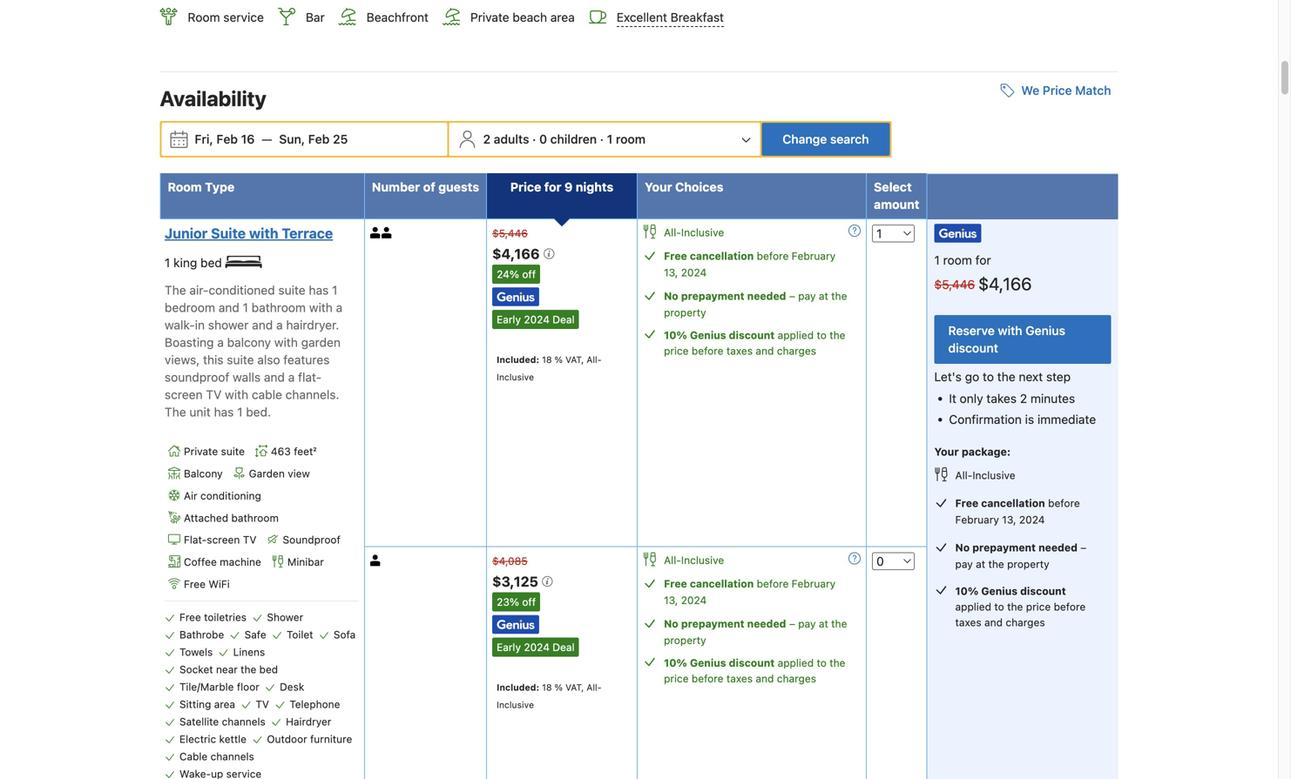 Task type: vqa. For each thing, say whether or not it's contained in the screenshot.
Airport taxis link
no



Task type: describe. For each thing, give the bounding box(es) containing it.
23% off. you're getting 23% off the original price due to multiple deals and benefits.. element
[[492, 593, 540, 612]]

18 for $4,166
[[542, 355, 552, 365]]

choices
[[675, 180, 724, 194]]

also
[[257, 353, 280, 367]]

air-
[[189, 283, 209, 297]]

room for room type
[[168, 180, 202, 194]]

fri, feb 16 — sun, feb 25
[[195, 132, 348, 146]]

confirmation
[[949, 413, 1022, 427]]

garden view
[[249, 468, 310, 480]]

king
[[173, 255, 197, 270]]

in
[[195, 318, 205, 332]]

room inside "2 adults · 0 children · 1 room" 'dropdown button'
[[616, 132, 646, 146]]

channels for satellite channels
[[222, 716, 266, 728]]

1 vertical spatial bathroom
[[231, 512, 279, 524]]

0 horizontal spatial $4,166
[[492, 246, 543, 262]]

2 the from the top
[[165, 405, 186, 419]]

early 2024 deal. you're getting a reduced rate because this property is offering a discount on stays between january 1 and april 1, 2024.. element for $3,125
[[492, 638, 579, 658]]

minutes
[[1031, 392, 1075, 406]]

socket
[[179, 664, 213, 676]]

– for more details on meals and payment options image
[[789, 618, 795, 630]]

property for more details on meals and payment options icon on the right top
[[664, 306, 706, 319]]

early for $3,125
[[497, 642, 521, 654]]

type
[[205, 180, 235, 194]]

sofa
[[334, 629, 356, 641]]

0 horizontal spatial area
[[214, 699, 235, 711]]

1 horizontal spatial bed
[[259, 664, 278, 676]]

1 occupancy image from the top
[[370, 227, 381, 238]]

select
[[874, 180, 912, 194]]

satellite channels
[[179, 716, 266, 728]]

1 vertical spatial at
[[976, 558, 985, 571]]

socket near the bed
[[179, 664, 278, 676]]

1 vertical spatial all-inclusive
[[955, 469, 1016, 482]]

discount inside 10% genius discount applied to the price before taxes and charges
[[1020, 585, 1066, 598]]

all-inclusive for more details on meals and payment options image
[[664, 554, 724, 567]]

10% inside 10% genius discount applied to the price before taxes and charges
[[955, 585, 979, 598]]

bathroom inside the air-conditioned suite has 1 bedroom and 1 bathroom with a walk-in shower and a hairdryer. boasting a balcony with garden views, this suite also features soundproof walls and a flat- screen tv with cable channels. the unit has 1 bed.
[[252, 300, 306, 315]]

1 vertical spatial free cancellation
[[955, 497, 1045, 510]]

telephone
[[290, 699, 340, 711]]

availability
[[160, 86, 266, 110]]

screen inside the air-conditioned suite has 1 bedroom and 1 bathroom with a walk-in shower and a hairdryer. boasting a balcony with garden views, this suite also features soundproof walls and a flat- screen tv with cable channels. the unit has 1 bed.
[[165, 388, 203, 402]]

electric kettle
[[179, 733, 247, 746]]

property for more details on meals and payment options image
[[664, 635, 706, 647]]

toilet
[[287, 629, 313, 641]]

before february 13, 2024 for more details on meals and payment options icon on the right top
[[664, 250, 836, 279]]

reserve
[[948, 324, 995, 338]]

february for more details on meals and payment options image
[[792, 578, 836, 590]]

soundproof
[[283, 534, 340, 546]]

1 down conditioned
[[243, 300, 248, 315]]

excellent breakfast
[[617, 10, 724, 24]]

free cancellation for more details on meals and payment options icon on the right top
[[664, 250, 754, 262]]

1 · from the left
[[532, 132, 536, 146]]

junior suite with terrace link
[[165, 225, 354, 242]]

1 vertical spatial prepayment
[[972, 542, 1036, 554]]

a up this
[[217, 335, 224, 350]]

more details on meals and payment options image
[[849, 553, 861, 565]]

terrace
[[282, 225, 333, 242]]

0 horizontal spatial for
[[544, 180, 561, 194]]

1 king bed
[[165, 255, 225, 270]]

room for room service
[[188, 10, 220, 24]]

1 vertical spatial – pay at the property
[[955, 542, 1087, 571]]

room service
[[188, 10, 264, 24]]

furniture
[[310, 733, 352, 746]]

2 vertical spatial tv
[[256, 699, 269, 711]]

satellite
[[179, 716, 219, 728]]

suite
[[211, 225, 246, 242]]

conditioned
[[209, 283, 275, 297]]

tile/marble floor
[[179, 681, 259, 693]]

coffee
[[184, 556, 217, 569]]

0 vertical spatial bed
[[200, 255, 222, 270]]

vat, for $4,166
[[565, 355, 584, 365]]

boasting
[[165, 335, 214, 350]]

charges inside 10% genius discount applied to the price before taxes and charges
[[1006, 617, 1045, 629]]

18 % vat, all- inclusive for $4,166
[[497, 355, 602, 383]]

next
[[1019, 370, 1043, 384]]

23%
[[497, 596, 519, 608]]

2 adults · 0 children · 1 room button
[[451, 123, 758, 156]]

0 vertical spatial suite
[[278, 283, 305, 297]]

13, for more details on meals and payment options icon on the right top
[[664, 266, 678, 279]]

10% for more details on meals and payment options image
[[664, 657, 687, 669]]

let's go to the next step it only takes 2 minutes confirmation is immediate
[[934, 370, 1096, 427]]

flat-
[[184, 534, 207, 546]]

cancellation for more details on meals and payment options image
[[690, 578, 754, 590]]

the air-conditioned suite has 1 bedroom and 1 bathroom with a walk-in shower and a hairdryer. boasting a balcony with garden views, this suite also features soundproof walls and a flat- screen tv with cable channels. the unit has 1 bed.
[[165, 283, 343, 419]]

minibar
[[287, 556, 324, 569]]

– pay at the property for more details on meals and payment options icon on the right top
[[664, 290, 847, 319]]

wifi
[[209, 578, 230, 591]]

garden
[[249, 468, 285, 480]]

needed for more details on meals and payment options icon on the right top
[[747, 290, 786, 302]]

2 · from the left
[[600, 132, 604, 146]]

bathrobe
[[179, 629, 224, 641]]

we price match
[[1021, 83, 1111, 97]]

fri,
[[195, 132, 213, 146]]

1 up $5,446 $4,166
[[934, 253, 940, 268]]

search
[[830, 132, 869, 146]]

price inside we price match dropdown button
[[1043, 83, 1072, 97]]

1 vertical spatial suite
[[227, 353, 254, 367]]

1 vertical spatial before february 13, 2024
[[955, 497, 1080, 526]]

no prepayment needed for more details on meals and payment options image
[[664, 618, 786, 630]]

bedroom
[[165, 300, 215, 315]]

coffee machine
[[184, 556, 261, 569]]

1 vertical spatial price
[[510, 180, 541, 194]]

10% genius discount for more details on meals and payment options icon on the right top
[[664, 329, 775, 341]]

with right suite
[[249, 225, 278, 242]]

towels
[[179, 646, 213, 659]]

beach
[[513, 10, 547, 24]]

reserve with genius discount button
[[934, 315, 1111, 364]]

10% genius discount for more details on meals and payment options image
[[664, 657, 775, 669]]

safe
[[244, 629, 266, 641]]

prepayment for more details on meals and payment options image
[[681, 618, 745, 630]]

taxes for more details on meals and payment options image
[[726, 673, 753, 685]]

1 vertical spatial for
[[975, 253, 991, 268]]

linens
[[233, 646, 265, 659]]

% for $4,166
[[555, 355, 563, 365]]

applied to the price before taxes and charges for more details on meals and payment options icon on the right top
[[664, 329, 845, 357]]

1 vertical spatial no
[[955, 542, 970, 554]]

24%
[[497, 268, 519, 280]]

pay for more details on meals and payment options icon on the right top
[[798, 290, 816, 302]]

all-inclusive for more details on meals and payment options icon on the right top
[[664, 226, 724, 238]]

air conditioning
[[184, 490, 261, 502]]

18 % vat, all- inclusive for $3,125
[[497, 683, 602, 711]]

with down walls
[[225, 388, 248, 402]]

deal for $4,166
[[553, 314, 575, 326]]

before inside 10% genius discount applied to the price before taxes and charges
[[1054, 601, 1086, 613]]

1 vertical spatial property
[[1007, 558, 1049, 571]]

no for more details on meals and payment options image
[[664, 618, 678, 630]]

off for $4,166
[[522, 268, 536, 280]]

0
[[539, 132, 547, 146]]

1 vertical spatial pay
[[955, 558, 973, 571]]

is
[[1025, 413, 1034, 427]]

channels for cable channels
[[210, 751, 254, 763]]

cable channels
[[179, 751, 254, 763]]

early 2024 deal. you're getting a reduced rate because this property is offering a discount on stays between january 1 and april 1, 2024.. element for $4,166
[[492, 310, 579, 329]]

price for more details on meals and payment options image
[[664, 673, 689, 685]]

outdoor furniture
[[267, 733, 352, 746]]

1 inside 'dropdown button'
[[607, 132, 613, 146]]

1 vertical spatial screen
[[207, 534, 240, 546]]

applied to the price before taxes and charges for more details on meals and payment options image
[[664, 657, 845, 685]]

1 vertical spatial –
[[1081, 542, 1087, 554]]

pay for more details on meals and payment options image
[[798, 618, 816, 630]]

change
[[783, 132, 827, 146]]

takes
[[987, 392, 1017, 406]]

$4,085
[[492, 555, 528, 567]]

– pay at the property for more details on meals and payment options image
[[664, 618, 847, 647]]

hairdryer
[[286, 716, 331, 728]]

18 for $3,125
[[542, 683, 552, 693]]

match
[[1075, 83, 1111, 97]]

garden
[[301, 335, 341, 350]]

2 adults · 0 children · 1 room
[[483, 132, 646, 146]]



Task type: locate. For each thing, give the bounding box(es) containing it.
1 vertical spatial february
[[955, 514, 999, 526]]

1 horizontal spatial screen
[[207, 534, 240, 546]]

early 2024 deal. you're getting a reduced rate because this property is offering a discount on stays between january 1 and april 1, 2024.. element
[[492, 310, 579, 329], [492, 638, 579, 658]]

0 vertical spatial bathroom
[[252, 300, 306, 315]]

0 vertical spatial price
[[664, 345, 689, 357]]

1 vertical spatial included:
[[497, 683, 539, 693]]

0 vertical spatial applied
[[778, 329, 814, 341]]

2 early 2024 deal from the top
[[497, 642, 575, 654]]

applied for more details on meals and payment options icon on the right top
[[778, 329, 814, 341]]

1 vat, from the top
[[565, 355, 584, 365]]

the left unit
[[165, 405, 186, 419]]

occupancy image
[[381, 227, 393, 238]]

·
[[532, 132, 536, 146], [600, 132, 604, 146]]

0 vertical spatial occupancy image
[[370, 227, 381, 238]]

bar
[[306, 10, 325, 24]]

tile/marble
[[179, 681, 234, 693]]

sitting area
[[179, 699, 235, 711]]

0 vertical spatial 10%
[[664, 329, 687, 341]]

1 vertical spatial cancellation
[[981, 497, 1045, 510]]

– for more details on meals and payment options icon on the right top
[[789, 290, 795, 302]]

feb left 16 at top
[[216, 132, 238, 146]]

occupancy image down number
[[370, 227, 381, 238]]

early 2024 deal. you're getting a reduced rate because this property is offering a discount on stays between january 1 and april 1, 2024.. element down 24% off. you're getting 24% off the original price due to multiple deals and benefits.. element
[[492, 310, 579, 329]]

1 off from the top
[[522, 268, 536, 280]]

view
[[288, 468, 310, 480]]

1 vertical spatial bed
[[259, 664, 278, 676]]

2 applied to the price before taxes and charges from the top
[[664, 657, 845, 685]]

private for private beach area
[[470, 10, 509, 24]]

2 deal from the top
[[553, 642, 575, 654]]

1 vertical spatial room
[[943, 253, 972, 268]]

24% off
[[497, 268, 536, 280]]

1 vertical spatial room
[[168, 180, 202, 194]]

2 off from the top
[[522, 596, 536, 608]]

the
[[831, 290, 847, 302], [830, 329, 845, 341], [997, 370, 1015, 384], [988, 558, 1004, 571], [1007, 601, 1023, 613], [831, 618, 847, 630], [830, 657, 845, 669], [241, 664, 256, 676]]

a left flat- on the top of the page
[[288, 370, 295, 385]]

early for $4,166
[[497, 314, 521, 326]]

0 vertical spatial needed
[[747, 290, 786, 302]]

1 left "bed."
[[237, 405, 243, 419]]

charges for more details on meals and payment options image
[[777, 673, 816, 685]]

with up hairdryer.
[[309, 300, 333, 315]]

0 vertical spatial taxes
[[726, 345, 753, 357]]

your for your package:
[[934, 445, 959, 458]]

private for private suite
[[184, 446, 218, 458]]

at for more details on meals and payment options icon on the right top
[[819, 290, 828, 302]]

taxes for more details on meals and payment options icon on the right top
[[726, 345, 753, 357]]

0 vertical spatial applied to the price before taxes and charges
[[664, 329, 845, 357]]

1 vertical spatial 13,
[[1002, 514, 1016, 526]]

off for $3,125
[[522, 596, 536, 608]]

10% for more details on meals and payment options icon on the right top
[[664, 329, 687, 341]]

· left 0
[[532, 132, 536, 146]]

2 vertical spatial taxes
[[726, 673, 753, 685]]

0 vertical spatial –
[[789, 290, 795, 302]]

1 vertical spatial the
[[165, 405, 186, 419]]

2 18 from the top
[[542, 683, 552, 693]]

0 horizontal spatial ·
[[532, 132, 536, 146]]

10% genius discount
[[664, 329, 775, 341], [664, 657, 775, 669]]

10% genius discount applied to the price before taxes and charges
[[955, 585, 1086, 629]]

at for more details on meals and payment options image
[[819, 618, 828, 630]]

1 deal from the top
[[553, 314, 575, 326]]

vat, for $3,125
[[565, 683, 584, 693]]

463
[[271, 446, 291, 458]]

prepayment for more details on meals and payment options icon on the right top
[[681, 290, 745, 302]]

service
[[223, 10, 264, 24]]

genius inside 10% genius discount applied to the price before taxes and charges
[[981, 585, 1018, 598]]

1 left king
[[165, 255, 170, 270]]

0 vertical spatial screen
[[165, 388, 203, 402]]

18
[[542, 355, 552, 365], [542, 683, 552, 693]]

free cancellation for more details on meals and payment options image
[[664, 578, 754, 590]]

junior
[[165, 225, 208, 242]]

room left service
[[188, 10, 220, 24]]

1 18 % vat, all- inclusive from the top
[[497, 355, 602, 383]]

2 left adults
[[483, 132, 491, 146]]

1 10% genius discount from the top
[[664, 329, 775, 341]]

2 included: from the top
[[497, 683, 539, 693]]

the inside 10% genius discount applied to the price before taxes and charges
[[1007, 601, 1023, 613]]

go
[[965, 370, 979, 384]]

attached bathroom
[[184, 512, 279, 524]]

price inside 10% genius discount applied to the price before taxes and charges
[[1026, 601, 1051, 613]]

channels
[[222, 716, 266, 728], [210, 751, 254, 763]]

occupancy image right minibar
[[370, 555, 381, 567]]

room left type
[[168, 180, 202, 194]]

1 18 from the top
[[542, 355, 552, 365]]

2 vertical spatial 13,
[[664, 594, 678, 607]]

february for more details on meals and payment options icon on the right top
[[792, 250, 836, 262]]

2 18 % vat, all- inclusive from the top
[[497, 683, 602, 711]]

1 vertical spatial 10%
[[955, 585, 979, 598]]

price right we
[[1043, 83, 1072, 97]]

features
[[283, 353, 330, 367]]

balcony
[[227, 335, 271, 350]]

13, for more details on meals and payment options image
[[664, 594, 678, 607]]

electric
[[179, 733, 216, 746]]

0 vertical spatial room
[[616, 132, 646, 146]]

2 vertical spatial applied
[[778, 657, 814, 669]]

before
[[757, 250, 789, 262], [692, 345, 724, 357], [1048, 497, 1080, 510], [757, 578, 789, 590], [1054, 601, 1086, 613], [692, 673, 724, 685]]

inclusive
[[681, 226, 724, 238], [497, 372, 534, 383], [973, 469, 1016, 482], [681, 554, 724, 567], [497, 700, 534, 711]]

no for more details on meals and payment options icon on the right top
[[664, 290, 678, 302]]

genius
[[1026, 324, 1065, 338], [690, 329, 726, 341], [981, 585, 1018, 598], [690, 657, 726, 669]]

area
[[550, 10, 575, 24], [214, 699, 235, 711]]

2 vertical spatial suite
[[221, 446, 245, 458]]

1 vertical spatial charges
[[1006, 617, 1045, 629]]

0 vertical spatial off
[[522, 268, 536, 280]]

walls
[[233, 370, 261, 385]]

0 vertical spatial 18
[[542, 355, 552, 365]]

and
[[218, 300, 239, 315], [252, 318, 273, 332], [756, 345, 774, 357], [264, 370, 285, 385], [984, 617, 1003, 629], [756, 673, 774, 685]]

air
[[184, 490, 197, 502]]

1 the from the top
[[165, 283, 186, 297]]

free wifi
[[184, 578, 230, 591]]

private beach area
[[470, 10, 575, 24]]

0 vertical spatial no prepayment needed
[[664, 290, 786, 302]]

with
[[249, 225, 278, 242], [309, 300, 333, 315], [998, 324, 1022, 338], [274, 335, 298, 350], [225, 388, 248, 402]]

1 vertical spatial early 2024 deal
[[497, 642, 575, 654]]

1 horizontal spatial area
[[550, 10, 575, 24]]

applied
[[778, 329, 814, 341], [955, 601, 991, 613], [778, 657, 814, 669]]

1 vertical spatial channels
[[210, 751, 254, 763]]

0 vertical spatial before february 13, 2024
[[664, 250, 836, 279]]

1 early 2024 deal. you're getting a reduced rate because this property is offering a discount on stays between january 1 and april 1, 2024.. element from the top
[[492, 310, 579, 329]]

guests
[[438, 180, 479, 194]]

cable
[[252, 388, 282, 402]]

0 horizontal spatial screen
[[165, 388, 203, 402]]

0 vertical spatial cancellation
[[690, 250, 754, 262]]

0 vertical spatial – pay at the property
[[664, 290, 847, 319]]

0 horizontal spatial $5,446
[[492, 227, 528, 239]]

february
[[792, 250, 836, 262], [955, 514, 999, 526], [792, 578, 836, 590]]

0 vertical spatial tv
[[206, 388, 222, 402]]

hairdryer.
[[286, 318, 339, 332]]

early 2024 deal down 23% off. you're getting 23% off the original price due to multiple deals and benefits.. element
[[497, 642, 575, 654]]

more details on meals and payment options image
[[849, 225, 861, 237]]

2 vertical spatial –
[[789, 618, 795, 630]]

24% off. you're getting 24% off the original price due to multiple deals and benefits.. element
[[492, 265, 540, 284]]

included:
[[497, 355, 539, 365], [497, 683, 539, 693]]

0 vertical spatial private
[[470, 10, 509, 24]]

1 vertical spatial vat,
[[565, 683, 584, 693]]

2 vertical spatial – pay at the property
[[664, 618, 847, 647]]

0 horizontal spatial feb
[[216, 132, 238, 146]]

1 horizontal spatial 2
[[1020, 392, 1027, 406]]

$5,446 for $5,446 $4,166
[[934, 278, 975, 292]]

charges for more details on meals and payment options icon on the right top
[[777, 345, 816, 357]]

bathroom up hairdryer.
[[252, 300, 306, 315]]

2 early from the top
[[497, 642, 521, 654]]

early 2024 deal. you're getting a reduced rate because this property is offering a discount on stays between january 1 and april 1, 2024.. element down 23% off. you're getting 23% off the original price due to multiple deals and benefits.. element
[[492, 638, 579, 658]]

balcony
[[184, 468, 223, 480]]

0 vertical spatial room
[[188, 10, 220, 24]]

room
[[188, 10, 220, 24], [168, 180, 202, 194]]

off right 24%
[[522, 268, 536, 280]]

the up the bedroom at the top of the page
[[165, 283, 186, 297]]

2 feb from the left
[[308, 132, 330, 146]]

channels up kettle
[[222, 716, 266, 728]]

conditioning
[[200, 490, 261, 502]]

area right beach
[[550, 10, 575, 24]]

genius inside reserve with genius discount
[[1026, 324, 1065, 338]]

$5,446 down 1 room for
[[934, 278, 975, 292]]

2 vertical spatial 10%
[[664, 657, 687, 669]]

a
[[336, 300, 343, 315], [276, 318, 283, 332], [217, 335, 224, 350], [288, 370, 295, 385]]

1 vertical spatial your
[[934, 445, 959, 458]]

bathroom
[[252, 300, 306, 315], [231, 512, 279, 524]]

2 vat, from the top
[[565, 683, 584, 693]]

tv up unit
[[206, 388, 222, 402]]

floor
[[237, 681, 259, 693]]

bed down linens
[[259, 664, 278, 676]]

price for 9 nights
[[510, 180, 614, 194]]

cancellation for more details on meals and payment options icon on the right top
[[690, 250, 754, 262]]

2 vertical spatial charges
[[777, 673, 816, 685]]

to
[[817, 329, 827, 341], [983, 370, 994, 384], [994, 601, 1004, 613], [817, 657, 827, 669]]

of
[[423, 180, 435, 194]]

1 vertical spatial private
[[184, 446, 218, 458]]

with up also
[[274, 335, 298, 350]]

has
[[309, 283, 329, 297], [214, 405, 234, 419]]

immediate
[[1038, 413, 1096, 427]]

to inside 10% genius discount applied to the price before taxes and charges
[[994, 601, 1004, 613]]

this
[[203, 353, 224, 367]]

desk
[[280, 681, 304, 693]]

1 vertical spatial tv
[[243, 534, 257, 546]]

$5,446 $4,166
[[934, 274, 1032, 294]]

for left 9
[[544, 180, 561, 194]]

2 inside 'dropdown button'
[[483, 132, 491, 146]]

1 included: from the top
[[497, 355, 539, 365]]

your left package:
[[934, 445, 959, 458]]

applied inside 10% genius discount applied to the price before taxes and charges
[[955, 601, 991, 613]]

reserve with genius discount
[[948, 324, 1065, 356]]

$5,446 inside $5,446 $4,166
[[934, 278, 975, 292]]

early down 24%
[[497, 314, 521, 326]]

0 vertical spatial vat,
[[565, 355, 584, 365]]

flat-screen tv
[[184, 534, 257, 546]]

bathroom down conditioning
[[231, 512, 279, 524]]

adults
[[494, 132, 529, 146]]

with inside reserve with genius discount
[[998, 324, 1022, 338]]

applied to the price before taxes and charges
[[664, 329, 845, 357], [664, 657, 845, 685]]

tv inside the air-conditioned suite has 1 bedroom and 1 bathroom with a walk-in shower and a hairdryer. boasting a balcony with garden views, this suite also features soundproof walls and a flat- screen tv with cable channels. the unit has 1 bed.
[[206, 388, 222, 402]]

1 vertical spatial $4,166
[[978, 274, 1032, 294]]

included: down "23% off"
[[497, 683, 539, 693]]

$5,446 for $5,446
[[492, 227, 528, 239]]

room right 'children'
[[616, 132, 646, 146]]

excellent
[[617, 10, 667, 24]]

occupancy image
[[370, 227, 381, 238], [370, 555, 381, 567]]

tv up machine
[[243, 534, 257, 546]]

2 inside let's go to the next step it only takes 2 minutes confirmation is immediate
[[1020, 392, 1027, 406]]

2 vertical spatial prepayment
[[681, 618, 745, 630]]

to inside let's go to the next step it only takes 2 minutes confirmation is immediate
[[983, 370, 994, 384]]

0 horizontal spatial has
[[214, 405, 234, 419]]

included: for $4,166
[[497, 355, 539, 365]]

private left beach
[[470, 10, 509, 24]]

cancellation
[[690, 250, 754, 262], [981, 497, 1045, 510], [690, 578, 754, 590]]

0 vertical spatial prepayment
[[681, 290, 745, 302]]

early 2024 deal down 24% off. you're getting 24% off the original price due to multiple deals and benefits.. element
[[497, 314, 575, 326]]

bed right king
[[200, 255, 222, 270]]

0 vertical spatial channels
[[222, 716, 266, 728]]

private
[[470, 10, 509, 24], [184, 446, 218, 458]]

1 vertical spatial %
[[555, 683, 563, 693]]

at
[[819, 290, 828, 302], [976, 558, 985, 571], [819, 618, 828, 630]]

discount
[[729, 329, 775, 341], [948, 341, 998, 356], [1020, 585, 1066, 598], [729, 657, 775, 669]]

1 vertical spatial off
[[522, 596, 536, 608]]

no prepayment needed for more details on meals and payment options icon on the right top
[[664, 290, 786, 302]]

a up hairdryer.
[[336, 300, 343, 315]]

1 feb from the left
[[216, 132, 238, 146]]

soundproof
[[165, 370, 229, 385]]

area up satellite channels at the left bottom of the page
[[214, 699, 235, 711]]

the inside let's go to the next step it only takes 2 minutes confirmation is immediate
[[997, 370, 1015, 384]]

with right reserve
[[998, 324, 1022, 338]]

included: down 24% off. you're getting 24% off the original price due to multiple deals and benefits.. element
[[497, 355, 539, 365]]

suite up balcony on the left
[[221, 446, 245, 458]]

has right unit
[[214, 405, 234, 419]]

number
[[372, 180, 420, 194]]

1 vertical spatial deal
[[553, 642, 575, 654]]

a left hairdryer.
[[276, 318, 283, 332]]

before february 13, 2024
[[664, 250, 836, 279], [955, 497, 1080, 526], [664, 578, 836, 607]]

feb left 25
[[308, 132, 330, 146]]

early down "23%"
[[497, 642, 521, 654]]

1 early from the top
[[497, 314, 521, 326]]

2 10% genius discount from the top
[[664, 657, 775, 669]]

2 vertical spatial no
[[664, 618, 678, 630]]

price left 9
[[510, 180, 541, 194]]

price for more details on meals and payment options icon on the right top
[[664, 345, 689, 357]]

$4,166 down 1 room for
[[978, 274, 1032, 294]]

0 vertical spatial has
[[309, 283, 329, 297]]

1 vertical spatial 2
[[1020, 392, 1027, 406]]

0 horizontal spatial bed
[[200, 255, 222, 270]]

screen up coffee machine
[[207, 534, 240, 546]]

23% off
[[497, 596, 536, 608]]

for up $5,446 $4,166
[[975, 253, 991, 268]]

0 vertical spatial your
[[645, 180, 672, 194]]

0 vertical spatial pay
[[798, 290, 816, 302]]

0 vertical spatial %
[[555, 355, 563, 365]]

2 % from the top
[[555, 683, 563, 693]]

2 vertical spatial cancellation
[[690, 578, 754, 590]]

before february 13, 2024 for more details on meals and payment options image
[[664, 578, 836, 607]]

we
[[1021, 83, 1039, 97]]

2 early 2024 deal. you're getting a reduced rate because this property is offering a discount on stays between january 1 and april 1, 2024.. element from the top
[[492, 638, 579, 658]]

we price match button
[[993, 75, 1118, 106]]

1 vertical spatial no prepayment needed
[[955, 542, 1078, 554]]

1 horizontal spatial feb
[[308, 132, 330, 146]]

1 horizontal spatial has
[[309, 283, 329, 297]]

property
[[664, 306, 706, 319], [1007, 558, 1049, 571], [664, 635, 706, 647]]

1 % from the top
[[555, 355, 563, 365]]

room type
[[168, 180, 235, 194]]

and inside 10% genius discount applied to the price before taxes and charges
[[984, 617, 1003, 629]]

beachfront
[[367, 10, 429, 24]]

your for your choices
[[645, 180, 672, 194]]

machine
[[220, 556, 261, 569]]

0 vertical spatial 10% genius discount
[[664, 329, 775, 341]]

screen down soundproof
[[165, 388, 203, 402]]

1 early 2024 deal from the top
[[497, 314, 575, 326]]

0 vertical spatial $5,446
[[492, 227, 528, 239]]

off right "23%"
[[522, 596, 536, 608]]

1 applied to the price before taxes and charges from the top
[[664, 329, 845, 357]]

0 vertical spatial $4,166
[[492, 246, 543, 262]]

has up hairdryer.
[[309, 283, 329, 297]]

tv down floor
[[256, 699, 269, 711]]

1 horizontal spatial price
[[1043, 83, 1072, 97]]

screen
[[165, 388, 203, 402], [207, 534, 240, 546]]

1 right 'children'
[[607, 132, 613, 146]]

room up $5,446 $4,166
[[943, 253, 972, 268]]

your package:
[[934, 445, 1011, 458]]

$5,446 up 24%
[[492, 227, 528, 239]]

your left choices
[[645, 180, 672, 194]]

0 vertical spatial price
[[1043, 83, 1072, 97]]

1 horizontal spatial your
[[934, 445, 959, 458]]

applied for more details on meals and payment options image
[[778, 657, 814, 669]]

channels down kettle
[[210, 751, 254, 763]]

· right 'children'
[[600, 132, 604, 146]]

1 up hairdryer.
[[332, 283, 338, 297]]

private up balcony on the left
[[184, 446, 218, 458]]

0 vertical spatial early
[[497, 314, 521, 326]]

step
[[1046, 370, 1071, 384]]

0 vertical spatial 2
[[483, 132, 491, 146]]

it
[[949, 392, 956, 406]]

suite up walls
[[227, 353, 254, 367]]

suite up hairdryer.
[[278, 283, 305, 297]]

25
[[333, 132, 348, 146]]

0 vertical spatial february
[[792, 250, 836, 262]]

–
[[789, 290, 795, 302], [1081, 542, 1087, 554], [789, 618, 795, 630]]

0 vertical spatial area
[[550, 10, 575, 24]]

2 vertical spatial free cancellation
[[664, 578, 754, 590]]

2 vertical spatial all-inclusive
[[664, 554, 724, 567]]

0 vertical spatial 18 % vat, all- inclusive
[[497, 355, 602, 383]]

deal for $3,125
[[553, 642, 575, 654]]

early 2024 deal for $3,125
[[497, 642, 575, 654]]

discount inside reserve with genius discount
[[948, 341, 998, 356]]

0 horizontal spatial room
[[616, 132, 646, 146]]

included: for $3,125
[[497, 683, 539, 693]]

views,
[[165, 353, 200, 367]]

2 vertical spatial price
[[664, 673, 689, 685]]

outdoor
[[267, 733, 307, 746]]

shower
[[267, 612, 303, 624]]

0 horizontal spatial private
[[184, 446, 218, 458]]

no prepayment needed
[[664, 290, 786, 302], [955, 542, 1078, 554], [664, 618, 786, 630]]

0 horizontal spatial price
[[510, 180, 541, 194]]

attached
[[184, 512, 228, 524]]

2 occupancy image from the top
[[370, 555, 381, 567]]

early 2024 deal for $4,166
[[497, 314, 575, 326]]

1 vertical spatial needed
[[1039, 542, 1078, 554]]

vat,
[[565, 355, 584, 365], [565, 683, 584, 693]]

% for $3,125
[[555, 683, 563, 693]]

$4,166 up 24% off. you're getting 24% off the original price due to multiple deals and benefits.. element
[[492, 246, 543, 262]]

taxes inside 10% genius discount applied to the price before taxes and charges
[[955, 617, 982, 629]]

2024
[[681, 266, 707, 279], [524, 314, 550, 326], [1019, 514, 1045, 526], [681, 594, 707, 607], [524, 642, 550, 654]]

2 up is
[[1020, 392, 1027, 406]]

needed for more details on meals and payment options image
[[747, 618, 786, 630]]



